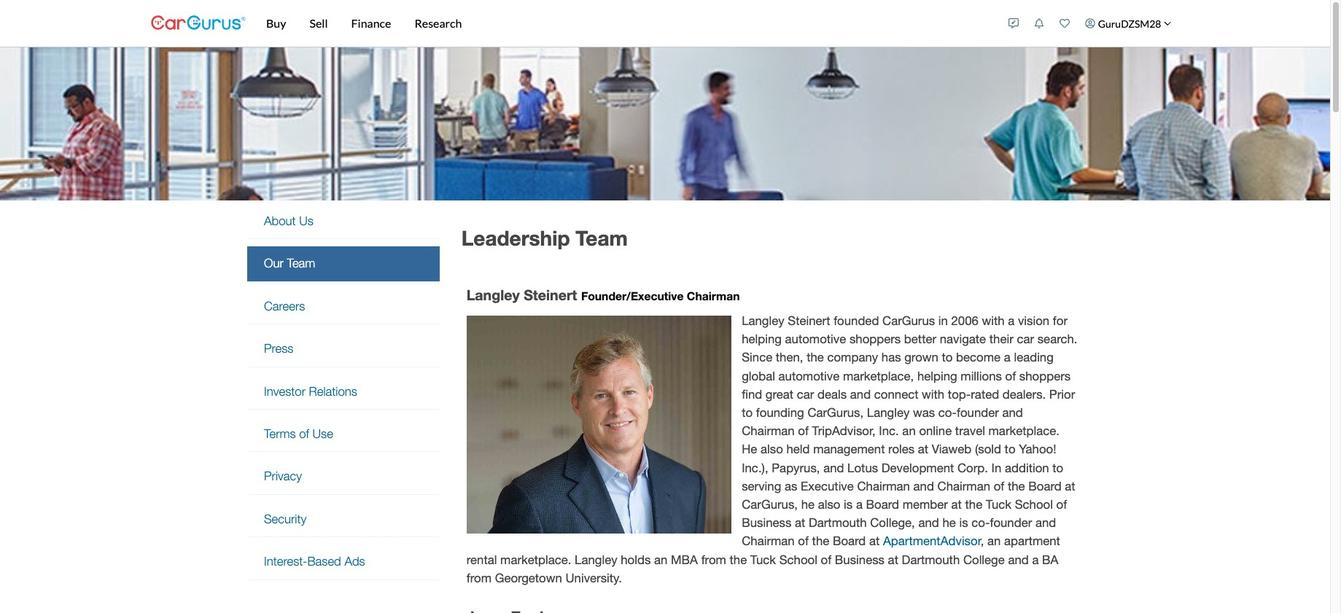 Task type: locate. For each thing, give the bounding box(es) containing it.
our team
[[264, 256, 315, 271]]

roles
[[889, 442, 915, 457]]

0 vertical spatial tuck
[[986, 498, 1012, 512]]

0 vertical spatial co-
[[939, 406, 957, 420]]

to right '(sold'
[[1005, 442, 1016, 457]]

0 vertical spatial also
[[761, 442, 783, 457]]

business up the , an apartment rental marketplace. langley holds an mba from the tuck school of business at dartmouth college and a ba from georgetown university.
[[742, 516, 792, 530]]

from right mba
[[702, 553, 727, 567]]

and up apartmentadvisor link
[[919, 516, 939, 530]]

langley up the university.
[[575, 553, 618, 567]]

search.
[[1038, 332, 1078, 347]]

about us
[[264, 214, 314, 228]]

the right mba
[[730, 553, 747, 567]]

cargurus
[[883, 314, 935, 328]]

0 horizontal spatial with
[[922, 387, 945, 402]]

1 vertical spatial marketplace.
[[501, 553, 572, 567]]

and
[[851, 387, 871, 402], [1003, 406, 1023, 420], [824, 461, 844, 475], [914, 479, 934, 494], [919, 516, 939, 530], [1036, 516, 1057, 530], [1009, 553, 1029, 567]]

in
[[992, 461, 1002, 475]]

marketplace. up yahoo!
[[989, 424, 1060, 439]]

1 vertical spatial business
[[835, 553, 885, 567]]

board down addition
[[1029, 479, 1062, 494]]

0 vertical spatial cargurus,
[[808, 406, 864, 420]]

chevron down image
[[1164, 20, 1172, 27]]

at inside the , an apartment rental marketplace. langley holds an mba from the tuck school of business at dartmouth college and a ba from georgetown university.
[[888, 553, 899, 567]]

1 vertical spatial team
[[287, 256, 315, 271]]

car
[[1017, 332, 1035, 347], [797, 387, 814, 402]]

also down executive
[[818, 498, 841, 512]]

marketplace.
[[989, 424, 1060, 439], [501, 553, 572, 567]]

great
[[766, 387, 794, 402]]

from
[[702, 553, 727, 567], [467, 571, 492, 586]]

tripadvisor,
[[812, 424, 876, 439]]

0 vertical spatial team
[[576, 226, 628, 250]]

with up the was
[[922, 387, 945, 402]]

at
[[918, 442, 929, 457], [1065, 479, 1076, 494], [952, 498, 962, 512], [795, 516, 806, 530], [870, 534, 880, 549], [888, 553, 899, 567]]

0 vertical spatial founder
[[957, 406, 999, 420]]

and up executive
[[824, 461, 844, 475]]

cargurus, down deals
[[808, 406, 864, 420]]

in
[[939, 314, 948, 328]]

langley up inc.
[[867, 406, 910, 420]]

saved cars image
[[1060, 18, 1070, 28]]

helping up since on the bottom
[[742, 332, 782, 347]]

since
[[742, 351, 773, 365]]

online
[[919, 424, 952, 439]]

from down rental
[[467, 571, 492, 586]]

menu
[[247, 204, 440, 580]]

company
[[828, 351, 878, 365]]

1 horizontal spatial steinert
[[788, 314, 831, 328]]

a up 'their'
[[1008, 314, 1015, 328]]

0 vertical spatial dartmouth
[[809, 516, 867, 530]]

a inside the , an apartment rental marketplace. langley holds an mba from the tuck school of business at dartmouth college and a ba from georgetown university.
[[1033, 553, 1039, 567]]

team right our at top left
[[287, 256, 315, 271]]

automotive down then,
[[779, 369, 840, 383]]

and down apartment
[[1009, 553, 1029, 567]]

an right ,
[[988, 534, 1001, 549]]

dartmouth inside langley steinert founded cargurus in 2006 with a vision for helping automotive shoppers better navigate their car search. since then, the company has grown to become a leading global automotive marketplace, helping millions of shoppers find great car deals and connect with top-rated dealers. prior to founding cargurus, langley was co-founder and chairman of tripadvisor, inc. an online travel marketplace. he also held management roles at viaweb (sold to yahoo! inc.), papyrus, and lotus development corp. in addition to serving as executive chairman and chairman of the board at cargurus, he also is a board member at the tuck school of business at dartmouth college, and he is co-founder and chairman of the board at
[[809, 516, 867, 530]]

1 vertical spatial also
[[818, 498, 841, 512]]

1 vertical spatial is
[[960, 516, 969, 530]]

0 horizontal spatial car
[[797, 387, 814, 402]]

press link
[[247, 332, 440, 367]]

0 horizontal spatial business
[[742, 516, 792, 530]]

to
[[942, 351, 953, 365], [742, 406, 753, 420], [1005, 442, 1016, 457], [1053, 461, 1064, 475]]

and down marketplace,
[[851, 387, 871, 402]]

0 vertical spatial steinert
[[524, 286, 577, 303]]

menu bar
[[246, 0, 1001, 47]]

automotive up then,
[[785, 332, 846, 347]]

steinert
[[524, 286, 577, 303], [788, 314, 831, 328]]

0 vertical spatial is
[[844, 498, 853, 512]]

investor relations
[[264, 384, 357, 399]]

is
[[844, 498, 853, 512], [960, 516, 969, 530]]

0 horizontal spatial also
[[761, 442, 783, 457]]

shoppers
[[850, 332, 901, 347], [1020, 369, 1071, 383]]

0 vertical spatial an
[[903, 424, 916, 439]]

0 horizontal spatial marketplace.
[[501, 553, 572, 567]]

dartmouth down executive
[[809, 516, 867, 530]]

vision
[[1018, 314, 1050, 328]]

founder up apartment
[[990, 516, 1032, 530]]

1 vertical spatial dartmouth
[[902, 553, 960, 567]]

1 horizontal spatial helping
[[918, 369, 958, 383]]

deals
[[818, 387, 847, 402]]

1 vertical spatial steinert
[[788, 314, 831, 328]]

an up roles
[[903, 424, 916, 439]]

steinert inside langley steinert founded cargurus in 2006 with a vision for helping automotive shoppers better navigate their car search. since then, the company has grown to become a leading global automotive marketplace, helping millions of shoppers find great car deals and connect with top-rated dealers. prior to founding cargurus, langley was co-founder and chairman of tripadvisor, inc. an online travel marketplace. he also held management roles at viaweb (sold to yahoo! inc.), papyrus, and lotus development corp. in addition to serving as executive chairman and chairman of the board at cargurus, he also is a board member at the tuck school of business at dartmouth college, and he is co-founder and chairman of the board at
[[788, 314, 831, 328]]

security link
[[247, 502, 440, 537]]

1 horizontal spatial shoppers
[[1020, 369, 1071, 383]]

0 vertical spatial school
[[1015, 498, 1053, 512]]

1 horizontal spatial car
[[1017, 332, 1035, 347]]

a
[[1008, 314, 1015, 328], [1004, 351, 1011, 365], [856, 498, 863, 512], [1033, 553, 1039, 567]]

0 vertical spatial he
[[801, 498, 815, 512]]

0 horizontal spatial cargurus,
[[742, 498, 798, 512]]

tuck
[[986, 498, 1012, 512], [751, 553, 776, 567]]

cargurus,
[[808, 406, 864, 420], [742, 498, 798, 512]]

interest-
[[264, 555, 307, 569]]

0 horizontal spatial from
[[467, 571, 492, 586]]

board up 'college,'
[[866, 498, 900, 512]]

0 vertical spatial with
[[982, 314, 1005, 328]]

top-
[[948, 387, 971, 402]]

buy
[[266, 16, 286, 30]]

1 horizontal spatial cargurus,
[[808, 406, 864, 420]]

founder down "rated"
[[957, 406, 999, 420]]

2 vertical spatial an
[[654, 553, 668, 567]]

1 vertical spatial with
[[922, 387, 945, 402]]

helping down the 'grown'
[[918, 369, 958, 383]]

with
[[982, 314, 1005, 328], [922, 387, 945, 402]]

0 horizontal spatial tuck
[[751, 553, 776, 567]]

apartmentadvisor
[[883, 534, 982, 549]]

is down executive
[[844, 498, 853, 512]]

1 vertical spatial school
[[780, 553, 818, 567]]

a down lotus
[[856, 498, 863, 512]]

millions
[[961, 369, 1002, 383]]

langley down leadership
[[467, 286, 520, 303]]

1 vertical spatial shoppers
[[1020, 369, 1071, 383]]

0 vertical spatial marketplace.
[[989, 424, 1060, 439]]

co- up ,
[[972, 516, 990, 530]]

steinert for founded
[[788, 314, 831, 328]]

dartmouth inside the , an apartment rental marketplace. langley holds an mba from the tuck school of business at dartmouth college and a ba from georgetown university.
[[902, 553, 960, 567]]

development
[[882, 461, 954, 475]]

chairman inside langley steinert founder/executive chairman
[[687, 289, 740, 302]]

travel
[[956, 424, 986, 439]]

serving
[[742, 479, 782, 494]]

he up apartmentadvisor link
[[943, 516, 956, 530]]

navigate
[[940, 332, 986, 347]]

1 horizontal spatial school
[[1015, 498, 1053, 512]]

langley up since on the bottom
[[742, 314, 785, 328]]

and down dealers.
[[1003, 406, 1023, 420]]

board down executive
[[833, 534, 866, 549]]

steinert up then,
[[788, 314, 831, 328]]

school
[[1015, 498, 1053, 512], [780, 553, 818, 567]]

1 horizontal spatial is
[[960, 516, 969, 530]]

0 vertical spatial business
[[742, 516, 792, 530]]

0 horizontal spatial school
[[780, 553, 818, 567]]

1 vertical spatial tuck
[[751, 553, 776, 567]]

team
[[576, 226, 628, 250], [287, 256, 315, 271]]

member
[[903, 498, 948, 512]]

of inside the , an apartment rental marketplace. langley holds an mba from the tuck school of business at dartmouth college and a ba from georgetown university.
[[821, 553, 832, 567]]

founding
[[756, 406, 804, 420]]

0 horizontal spatial shoppers
[[850, 332, 901, 347]]

also right he
[[761, 442, 783, 457]]

marketplace. inside langley steinert founded cargurus in 2006 with a vision for helping automotive shoppers better navigate their car search. since then, the company has grown to become a leading global automotive marketplace, helping millions of shoppers find great car deals and connect with top-rated dealers. prior to founding cargurus, langley was co-founder and chairman of tripadvisor, inc. an online travel marketplace. he also held management roles at viaweb (sold to yahoo! inc.), papyrus, and lotus development corp. in addition to serving as executive chairman and chairman of the board at cargurus, he also is a board member at the tuck school of business at dartmouth college, and he is co-founder and chairman of the board at
[[989, 424, 1060, 439]]

1 horizontal spatial team
[[576, 226, 628, 250]]

1 vertical spatial he
[[943, 516, 956, 530]]

marketplace. up georgetown
[[501, 553, 572, 567]]

a down 'their'
[[1004, 351, 1011, 365]]

shoppers down leading
[[1020, 369, 1071, 383]]

as
[[785, 479, 798, 494]]

1 vertical spatial an
[[988, 534, 1001, 549]]

dartmouth down apartmentadvisor link
[[902, 553, 960, 567]]

menu bar containing buy
[[246, 0, 1001, 47]]

0 horizontal spatial steinert
[[524, 286, 577, 303]]

also
[[761, 442, 783, 457], [818, 498, 841, 512]]

0 vertical spatial from
[[702, 553, 727, 567]]

terms of use
[[264, 427, 333, 441]]

executive
[[801, 479, 854, 494]]

1 horizontal spatial tuck
[[986, 498, 1012, 512]]

held
[[787, 442, 810, 457]]

1 horizontal spatial co-
[[972, 516, 990, 530]]

langley steinert founder/executive chairman
[[467, 286, 740, 303]]

team up langley steinert founder/executive chairman
[[576, 226, 628, 250]]

0 horizontal spatial dartmouth
[[809, 516, 867, 530]]

an inside langley steinert founded cargurus in 2006 with a vision for helping automotive shoppers better navigate their car search. since then, the company has grown to become a leading global automotive marketplace, helping millions of shoppers find great car deals and connect with top-rated dealers. prior to founding cargurus, langley was co-founder and chairman of tripadvisor, inc. an online travel marketplace. he also held management roles at viaweb (sold to yahoo! inc.), papyrus, and lotus development corp. in addition to serving as executive chairman and chairman of the board at cargurus, he also is a board member at the tuck school of business at dartmouth college, and he is co-founder and chairman of the board at
[[903, 424, 916, 439]]

0 horizontal spatial team
[[287, 256, 315, 271]]

an
[[903, 424, 916, 439], [988, 534, 1001, 549], [654, 553, 668, 567]]

he
[[801, 498, 815, 512], [943, 516, 956, 530]]

sell button
[[298, 0, 340, 47]]

and inside the , an apartment rental marketplace. langley holds an mba from the tuck school of business at dartmouth college and a ba from georgetown university.
[[1009, 553, 1029, 567]]

viaweb
[[932, 442, 972, 457]]

business
[[742, 516, 792, 530], [835, 553, 885, 567]]

security
[[264, 512, 307, 527]]

terms
[[264, 427, 296, 441]]

a left ba
[[1033, 553, 1039, 567]]

1 vertical spatial co-
[[972, 516, 990, 530]]

with up 'their'
[[982, 314, 1005, 328]]

0 vertical spatial car
[[1017, 332, 1035, 347]]

ba
[[1043, 553, 1059, 567]]

leadership
[[462, 226, 570, 250]]

tuck inside langley steinert founded cargurus in 2006 with a vision for helping automotive shoppers better navigate their car search. since then, the company has grown to become a leading global automotive marketplace, helping millions of shoppers find great car deals and connect with top-rated dealers. prior to founding cargurus, langley was co-founder and chairman of tripadvisor, inc. an online travel marketplace. he also held management roles at viaweb (sold to yahoo! inc.), papyrus, and lotus development corp. in addition to serving as executive chairman and chairman of the board at cargurus, he also is a board member at the tuck school of business at dartmouth college, and he is co-founder and chairman of the board at
[[986, 498, 1012, 512]]

inc.),
[[742, 461, 769, 475]]

2 horizontal spatial an
[[988, 534, 1001, 549]]

co-
[[939, 406, 957, 420], [972, 516, 990, 530]]

car right great
[[797, 387, 814, 402]]

1 horizontal spatial marketplace.
[[989, 424, 1060, 439]]

1 horizontal spatial he
[[943, 516, 956, 530]]

their
[[990, 332, 1014, 347]]

co- down top-
[[939, 406, 957, 420]]

grown
[[905, 351, 939, 365]]

to down navigate
[[942, 351, 953, 365]]

founded
[[834, 314, 879, 328]]

buy button
[[255, 0, 298, 47]]

finance button
[[340, 0, 403, 47]]

0 vertical spatial shoppers
[[850, 332, 901, 347]]

0 vertical spatial helping
[[742, 332, 782, 347]]

steinert down leadership team
[[524, 286, 577, 303]]

interest-based ads link
[[247, 545, 440, 580]]

car down vision on the bottom right
[[1017, 332, 1035, 347]]

inc.
[[879, 424, 899, 439]]

board
[[1029, 479, 1062, 494], [866, 498, 900, 512], [833, 534, 866, 549]]

gurudzsm28
[[1098, 17, 1162, 30]]

dartmouth
[[809, 516, 867, 530], [902, 553, 960, 567]]

business inside langley steinert founded cargurus in 2006 with a vision for helping automotive shoppers better navigate their car search. since then, the company has grown to become a leading global automotive marketplace, helping millions of shoppers find great car deals and connect with top-rated dealers. prior to founding cargurus, langley was co-founder and chairman of tripadvisor, inc. an online travel marketplace. he also held management roles at viaweb (sold to yahoo! inc.), papyrus, and lotus development corp. in addition to serving as executive chairman and chairman of the board at cargurus, he also is a board member at the tuck school of business at dartmouth college, and he is co-founder and chairman of the board at
[[742, 516, 792, 530]]

user icon image
[[1086, 18, 1096, 28]]

team for leadership team
[[576, 226, 628, 250]]

is up apartmentadvisor
[[960, 516, 969, 530]]

he down executive
[[801, 498, 815, 512]]

steinert for founder/executive
[[524, 286, 577, 303]]

addition
[[1005, 461, 1050, 475]]

investor relations link
[[247, 375, 440, 409]]

1 vertical spatial helping
[[918, 369, 958, 383]]

then,
[[776, 351, 804, 365]]

0 horizontal spatial helping
[[742, 332, 782, 347]]

tuck inside the , an apartment rental marketplace. langley holds an mba from the tuck school of business at dartmouth college and a ba from georgetown university.
[[751, 553, 776, 567]]

rated
[[971, 387, 1000, 402]]

1 horizontal spatial business
[[835, 553, 885, 567]]

based
[[307, 555, 341, 569]]

ads
[[345, 555, 365, 569]]

shoppers up has
[[850, 332, 901, 347]]

an left mba
[[654, 553, 668, 567]]

business down 'college,'
[[835, 553, 885, 567]]

1 horizontal spatial dartmouth
[[902, 553, 960, 567]]

0 horizontal spatial he
[[801, 498, 815, 512]]

1 horizontal spatial an
[[903, 424, 916, 439]]

1 vertical spatial from
[[467, 571, 492, 586]]

cargurus, down serving
[[742, 498, 798, 512]]



Task type: vqa. For each thing, say whether or not it's contained in the screenshot.
expert
no



Task type: describe. For each thing, give the bounding box(es) containing it.
investor
[[264, 384, 306, 399]]

relations
[[309, 384, 357, 399]]

our team link
[[247, 247, 440, 281]]

research
[[415, 16, 462, 30]]

prior
[[1050, 387, 1076, 402]]

0 horizontal spatial an
[[654, 553, 668, 567]]

(sold
[[975, 442, 1002, 457]]

the down addition
[[1008, 479, 1025, 494]]

the right then,
[[807, 351, 824, 365]]

college,
[[870, 516, 915, 530]]

langley inside the , an apartment rental marketplace. langley holds an mba from the tuck school of business at dartmouth college and a ba from georgetown university.
[[575, 553, 618, 567]]

careers
[[264, 299, 305, 314]]

about
[[264, 214, 296, 228]]

papyrus,
[[772, 461, 820, 475]]

leadership team element
[[462, 276, 1084, 614]]

our
[[264, 256, 284, 271]]

1 horizontal spatial also
[[818, 498, 841, 512]]

terms of use link
[[247, 417, 440, 452]]

leadership team
[[462, 226, 628, 250]]

business inside the , an apartment rental marketplace. langley holds an mba from the tuck school of business at dartmouth college and a ba from georgetown university.
[[835, 553, 885, 567]]

finance
[[351, 16, 391, 30]]

press
[[264, 342, 294, 356]]

gurudzsm28 button
[[1078, 3, 1180, 44]]

1 vertical spatial cargurus,
[[742, 498, 798, 512]]

1 vertical spatial founder
[[990, 516, 1032, 530]]

university.
[[566, 571, 622, 586]]

1 horizontal spatial with
[[982, 314, 1005, 328]]

team for our team
[[287, 256, 315, 271]]

cargurus logo homepage link link
[[151, 3, 246, 44]]

holds
[[621, 553, 651, 567]]

about us link
[[247, 204, 440, 239]]

cargurus logo homepage link image
[[151, 3, 246, 44]]

become
[[956, 351, 1001, 365]]

apartmentadvisor link
[[883, 534, 982, 549]]

2 vertical spatial board
[[833, 534, 866, 549]]

rental
[[467, 553, 497, 567]]

school inside langley steinert founded cargurus in 2006 with a vision for helping automotive shoppers better navigate their car search. since then, the company has grown to become a leading global automotive marketplace, helping millions of shoppers find great car deals and connect with top-rated dealers. prior to founding cargurus, langley was co-founder and chairman of tripadvisor, inc. an online travel marketplace. he also held management roles at viaweb (sold to yahoo! inc.), papyrus, and lotus development corp. in addition to serving as executive chairman and chairman of the board at cargurus, he also is a board member at the tuck school of business at dartmouth college, and he is co-founder and chairman of the board at
[[1015, 498, 1053, 512]]

find
[[742, 387, 763, 402]]

2006
[[952, 314, 979, 328]]

0 vertical spatial automotive
[[785, 332, 846, 347]]

sell
[[310, 16, 328, 30]]

interest-based ads
[[264, 555, 365, 569]]

founder/executive
[[581, 289, 684, 302]]

college
[[964, 553, 1005, 567]]

careers link
[[247, 289, 440, 324]]

apartment
[[1005, 534, 1061, 549]]

georgetown
[[495, 571, 562, 586]]

school inside the , an apartment rental marketplace. langley holds an mba from the tuck school of business at dartmouth college and a ba from georgetown university.
[[780, 553, 818, 567]]

,
[[982, 534, 984, 549]]

menu containing about us
[[247, 204, 440, 580]]

to down yahoo!
[[1053, 461, 1064, 475]]

use
[[313, 427, 333, 441]]

to down find
[[742, 406, 753, 420]]

1 horizontal spatial from
[[702, 553, 727, 567]]

open notifications image
[[1035, 18, 1045, 28]]

1 vertical spatial automotive
[[779, 369, 840, 383]]

corp.
[[958, 461, 988, 475]]

, an apartment rental marketplace. langley holds an mba from the tuck school of business at dartmouth college and a ba from georgetown university.
[[467, 534, 1061, 586]]

mba
[[671, 553, 698, 567]]

global
[[742, 369, 775, 383]]

has
[[882, 351, 901, 365]]

better
[[905, 332, 937, 347]]

us
[[299, 214, 314, 228]]

management
[[814, 442, 885, 457]]

the down corp.
[[966, 498, 983, 512]]

0 vertical spatial board
[[1029, 479, 1062, 494]]

add a car review image
[[1009, 18, 1019, 28]]

lotus
[[848, 461, 878, 475]]

privacy
[[264, 469, 302, 484]]

dealers.
[[1003, 387, 1046, 402]]

1 vertical spatial car
[[797, 387, 814, 402]]

gurudzsm28 menu
[[1001, 3, 1180, 44]]

0 horizontal spatial co-
[[939, 406, 957, 420]]

the inside the , an apartment rental marketplace. langley holds an mba from the tuck school of business at dartmouth college and a ba from georgetown university.
[[730, 553, 747, 567]]

he
[[742, 442, 757, 457]]

leading
[[1014, 351, 1054, 365]]

marketplace. inside the , an apartment rental marketplace. langley holds an mba from the tuck school of business at dartmouth college and a ba from georgetown university.
[[501, 553, 572, 567]]

connect
[[875, 387, 919, 402]]

research button
[[403, 0, 474, 47]]

yahoo!
[[1019, 442, 1057, 457]]

1 vertical spatial board
[[866, 498, 900, 512]]

for
[[1053, 314, 1068, 328]]

and up "member"
[[914, 479, 934, 494]]

the down executive
[[812, 534, 830, 549]]

and up apartment
[[1036, 516, 1057, 530]]

0 horizontal spatial is
[[844, 498, 853, 512]]

marketplace,
[[843, 369, 914, 383]]



